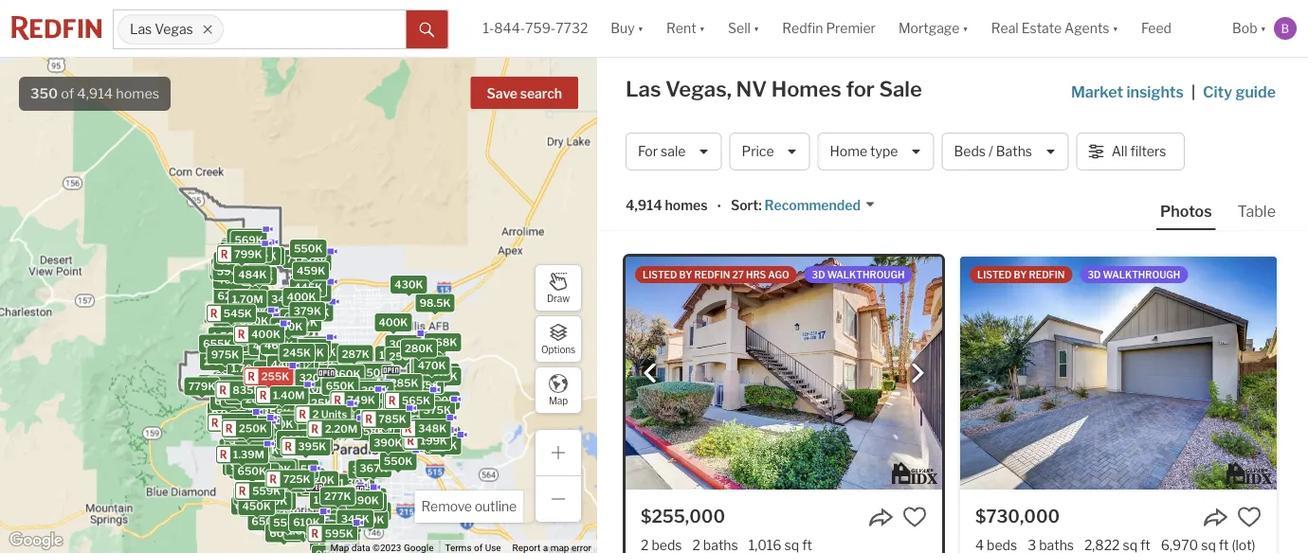 Task type: locate. For each thing, give the bounding box(es) containing it.
410k down 445k
[[293, 297, 320, 309]]

670k
[[212, 406, 240, 418]]

179k up 598k
[[363, 373, 389, 385]]

1 horizontal spatial 1.50m
[[314, 495, 346, 507]]

1 listed from the left
[[643, 269, 678, 281]]

0 vertical spatial 380k
[[240, 315, 269, 328]]

2 listed from the left
[[978, 269, 1013, 281]]

1 horizontal spatial redfin
[[1030, 269, 1066, 281]]

None search field
[[224, 10, 407, 48]]

for sale
[[638, 144, 686, 160]]

nv
[[737, 76, 768, 102]]

mortgage
[[899, 20, 960, 36]]

4,914 down for
[[626, 198, 663, 214]]

199k down 348k
[[421, 436, 448, 448]]

1 horizontal spatial 305k
[[389, 339, 418, 351]]

463k
[[217, 289, 246, 302]]

2 vertical spatial 350k
[[401, 438, 429, 450]]

0 horizontal spatial 350k
[[295, 411, 324, 424]]

2 walkthrough from the left
[[1104, 269, 1181, 281]]

450k down "379k"
[[280, 322, 309, 334]]

real estate agents ▾ button
[[981, 0, 1131, 57]]

0 vertical spatial 305k
[[278, 320, 306, 333]]

355k up 590k
[[263, 408, 291, 420]]

1 vertical spatial 3
[[305, 480, 312, 492]]

470k down 80k
[[418, 360, 446, 372]]

1 vertical spatial 599k
[[323, 421, 352, 434]]

3d walkthrough right ago
[[813, 269, 905, 281]]

0 horizontal spatial 785k
[[249, 471, 277, 483]]

229k down 310k
[[270, 364, 297, 377]]

405k up 223k
[[350, 383, 379, 395]]

200k up 225k
[[379, 381, 407, 393]]

470k up 1.46m
[[290, 368, 319, 380]]

600k
[[241, 343, 271, 356], [211, 381, 240, 394], [235, 501, 265, 513], [270, 528, 299, 540]]

favorite button image for $255,000
[[903, 506, 928, 530]]

370k up 169k
[[373, 410, 401, 423]]

2 vertical spatial 435k
[[230, 396, 259, 408]]

1.70m up 835k
[[231, 363, 262, 375]]

1 horizontal spatial 3d
[[1088, 269, 1102, 281]]

1 vertical spatial 1.20m
[[311, 527, 343, 540]]

599k up 1.39m
[[229, 435, 258, 447]]

194k
[[417, 436, 443, 448]]

335k
[[231, 254, 260, 266], [418, 426, 447, 439]]

map
[[549, 396, 568, 407]]

385k
[[411, 379, 440, 392]]

300k down the 349k
[[300, 438, 329, 450]]

1 horizontal spatial 3d walkthrough
[[1088, 269, 1181, 281]]

outline
[[475, 499, 517, 516]]

598k
[[356, 388, 384, 400]]

3
[[322, 423, 329, 435], [305, 480, 312, 492]]

1 horizontal spatial 570k
[[347, 389, 375, 401]]

2 3d walkthrough from the left
[[1088, 269, 1181, 281]]

270k down 233k
[[278, 428, 305, 440]]

1 vertical spatial 449k
[[230, 395, 259, 407]]

0 vertical spatial las
[[130, 21, 152, 37]]

199k up 558k
[[358, 412, 385, 424]]

230k up 1.75m
[[279, 383, 308, 395]]

1 3d walkthrough from the left
[[813, 269, 905, 281]]

remove las vegas image
[[202, 24, 213, 35]]

3d right listed by redfin
[[1088, 269, 1102, 281]]

547k
[[260, 353, 288, 366]]

1 vertical spatial 355k
[[263, 408, 291, 420]]

465k up 835k
[[226, 359, 255, 371]]

1.65m
[[288, 525, 319, 538]]

0 vertical spatial 725k
[[226, 421, 253, 433]]

360k
[[332, 369, 361, 381], [211, 380, 240, 392]]

1 vertical spatial 650k
[[238, 466, 267, 478]]

las for las vegas
[[130, 21, 152, 37]]

695k
[[214, 395, 243, 408]]

0 vertical spatial 3 units
[[322, 423, 358, 435]]

950k down 455k in the left bottom of the page
[[230, 460, 259, 473]]

recommended button
[[762, 197, 876, 215]]

listed by redfin
[[978, 269, 1066, 281]]

0 horizontal spatial 630k
[[232, 276, 261, 289]]

3 right 760k
[[305, 480, 312, 492]]

0 horizontal spatial 355k
[[263, 408, 291, 420]]

550k up 484k
[[252, 251, 281, 263]]

2 vertical spatial 650k
[[252, 516, 281, 528]]

550k down 169k
[[384, 456, 413, 468]]

3 units right 760k
[[305, 480, 340, 492]]

0 vertical spatial 785k
[[379, 414, 407, 426]]

0 vertical spatial 599k
[[217, 266, 246, 278]]

1.33m
[[333, 481, 364, 493]]

1 horizontal spatial 510k
[[301, 257, 328, 269]]

1-
[[483, 20, 494, 36]]

submit search image
[[420, 23, 435, 38]]

500k
[[263, 295, 292, 308], [237, 355, 266, 367], [357, 383, 386, 395], [386, 433, 415, 446], [262, 464, 292, 477]]

3d
[[813, 269, 826, 281], [1088, 269, 1102, 281]]

real estate agents ▾ link
[[992, 0, 1119, 57]]

558k
[[356, 426, 385, 438]]

market
[[1072, 83, 1124, 101]]

price button
[[730, 133, 811, 171]]

465k up 330k
[[361, 388, 390, 400]]

0 horizontal spatial 459k
[[297, 265, 326, 278]]

vegas
[[155, 21, 193, 37]]

:
[[759, 198, 762, 214]]

1 vertical spatial 630k
[[427, 367, 456, 380]]

220k
[[344, 409, 372, 422], [347, 414, 375, 426], [293, 433, 321, 445]]

3d walkthrough for listed by redfin
[[1088, 269, 1181, 281]]

4 ▾ from the left
[[963, 20, 969, 36]]

homes down las vegas
[[116, 85, 160, 102]]

785k up 559k
[[249, 471, 277, 483]]

320k up 900k
[[329, 501, 357, 513]]

1 horizontal spatial 238k
[[409, 401, 437, 413]]

415k down 547k
[[265, 369, 292, 381]]

3d for listed by redfin
[[1088, 269, 1102, 281]]

680k
[[210, 336, 239, 349]]

210k
[[342, 505, 369, 518]]

1 horizontal spatial 320k
[[329, 501, 357, 513]]

3d walkthrough
[[813, 269, 905, 281], [1088, 269, 1181, 281]]

1 by from the left
[[680, 269, 693, 281]]

▾ right the bob
[[1261, 20, 1267, 36]]

|
[[1192, 83, 1196, 101]]

2 3d from the left
[[1088, 269, 1102, 281]]

320k down 505k
[[299, 372, 328, 385]]

beds / baths
[[955, 144, 1033, 160]]

535k
[[262, 463, 290, 476]]

570k up 225k
[[385, 382, 413, 394]]

1 horizontal spatial 630k
[[427, 367, 456, 380]]

remove outline button
[[415, 491, 524, 524]]

draw
[[547, 293, 570, 305]]

450k up '899k'
[[232, 401, 261, 413]]

592k
[[355, 497, 383, 509]]

238k down 385k
[[409, 401, 437, 413]]

▾ right the sell
[[754, 20, 760, 36]]

255k down 547k
[[261, 371, 290, 383]]

for
[[846, 76, 875, 102]]

630k up 463k
[[232, 276, 261, 289]]

1 horizontal spatial 335k
[[418, 426, 447, 439]]

homes left •
[[665, 198, 708, 214]]

beds / baths button
[[942, 133, 1070, 171]]

255k up 225k
[[407, 377, 435, 389]]

1 horizontal spatial 475k
[[360, 506, 388, 518]]

redfin for listed by redfin
[[1030, 269, 1066, 281]]

375k down the 545k
[[233, 330, 261, 343]]

bob ▾
[[1233, 20, 1267, 36]]

▾ for buy ▾
[[638, 20, 644, 36]]

1 horizontal spatial las
[[626, 76, 662, 102]]

1 walkthrough from the left
[[828, 269, 905, 281]]

375k down the 730k
[[246, 270, 273, 283]]

1 favorite button image from the left
[[903, 506, 928, 530]]

305k down "379k"
[[278, 320, 306, 333]]

beds
[[955, 144, 986, 160]]

4,914 right of
[[77, 85, 113, 102]]

3 ▾ from the left
[[754, 20, 760, 36]]

1 vertical spatial 199k
[[421, 436, 448, 448]]

475k down 675k
[[360, 506, 388, 518]]

favorite button image
[[903, 506, 928, 530], [1238, 506, 1263, 530]]

825k
[[290, 402, 318, 415], [254, 483, 282, 495]]

0 horizontal spatial favorite button image
[[903, 506, 928, 530]]

0 vertical spatial 565k
[[202, 379, 231, 391]]

260k up 484k
[[239, 256, 268, 269]]

6 ▾ from the left
[[1261, 20, 1267, 36]]

walkthrough for listed by redfin
[[1104, 269, 1181, 281]]

3.15m
[[314, 537, 345, 550]]

430k down 461k
[[242, 502, 271, 514]]

350k down the 175k
[[401, 438, 429, 450]]

565k up the 695k
[[202, 379, 231, 391]]

0 vertical spatial 459k
[[297, 265, 326, 278]]

27
[[733, 269, 745, 281]]

1 3d from the left
[[813, 269, 826, 281]]

1 vertical spatial homes
[[665, 198, 708, 214]]

255k
[[261, 371, 290, 383], [407, 377, 435, 389]]

home type
[[830, 144, 899, 160]]

1.70m up 840k
[[232, 294, 263, 306]]

440k up 835k
[[232, 360, 261, 372]]

280k up 319k
[[405, 343, 434, 355]]

825k up 374k
[[254, 483, 282, 495]]

homes
[[116, 85, 160, 102], [665, 198, 708, 214]]

for sale button
[[626, 133, 722, 171]]

mortgage ▾
[[899, 20, 969, 36]]

277k
[[325, 491, 351, 503]]

650k down 1.39m
[[238, 466, 267, 478]]

370k
[[263, 409, 291, 421], [373, 410, 401, 423]]

next button image
[[909, 364, 928, 383]]

375k
[[246, 270, 273, 283], [233, 330, 261, 343], [317, 359, 345, 372], [424, 405, 451, 417]]

550k
[[294, 243, 323, 255], [252, 251, 281, 263], [418, 367, 447, 379], [252, 401, 281, 413], [241, 427, 270, 439], [250, 445, 279, 457], [384, 456, 413, 468], [273, 518, 302, 530]]

3 units down 223k
[[322, 423, 358, 435]]

guide
[[1236, 83, 1277, 101]]

3d for listed by redfin 27 hrs ago
[[813, 269, 826, 281]]

700k
[[225, 241, 254, 254]]

0 vertical spatial 1.15m
[[224, 443, 253, 455]]

440k
[[271, 359, 300, 371], [232, 360, 261, 372], [258, 365, 287, 377], [354, 500, 383, 513]]

photos
[[1161, 202, 1213, 221]]

0 horizontal spatial 580k
[[256, 338, 285, 351]]

1 horizontal spatial 245k
[[411, 397, 439, 409]]

4,914 inside 4,914 homes •
[[626, 198, 663, 214]]

feed button
[[1131, 0, 1222, 57]]

400k
[[218, 255, 247, 268], [217, 274, 246, 286], [287, 291, 316, 304], [379, 317, 408, 329], [251, 329, 281, 341], [415, 362, 445, 374], [427, 395, 456, 407], [324, 500, 353, 513], [327, 533, 356, 545]]

179k down 348k
[[417, 437, 443, 449]]

of
[[61, 85, 74, 102]]

650k up 223k
[[326, 381, 355, 393]]

1 horizontal spatial 199k
[[421, 436, 448, 448]]

410k up 233k
[[299, 384, 327, 396]]

buy ▾ button
[[600, 0, 656, 57]]

360k up the 695k
[[211, 380, 240, 392]]

1 ▾ from the left
[[638, 20, 644, 36]]

270k down the 679k
[[277, 321, 305, 333]]

2 favorite button image from the left
[[1238, 506, 1263, 530]]

redfin premier
[[783, 20, 876, 36]]

725k
[[226, 421, 253, 433], [283, 474, 311, 486]]

599k down 223k
[[323, 421, 352, 434]]

280k up 559k
[[247, 467, 276, 479]]

380k down 505k
[[286, 362, 315, 375]]

309k down the 730k
[[241, 263, 270, 275]]

0 horizontal spatial 540k
[[289, 390, 318, 402]]

600k down 848k
[[241, 343, 271, 356]]

0 vertical spatial 800k
[[236, 289, 265, 301]]

1 redfin from the left
[[695, 269, 731, 281]]

260k down 759k on the bottom of page
[[284, 312, 312, 325]]

390k down 330k
[[374, 437, 403, 450]]

0 horizontal spatial 3d walkthrough
[[813, 269, 905, 281]]

1 vertical spatial 725k
[[283, 474, 311, 486]]

feed
[[1142, 20, 1172, 36]]

200k up 480k
[[296, 347, 324, 360]]

2 ▾ from the left
[[700, 20, 706, 36]]

585k up 374k
[[278, 482, 307, 494]]

290k up 460k
[[276, 321, 305, 334]]

all filters
[[1112, 144, 1167, 160]]

0 vertical spatial 350k
[[360, 367, 388, 379]]

1 vertical spatial 510k
[[301, 257, 328, 269]]

560k
[[253, 319, 282, 331]]

listed by redfin 27 hrs ago
[[643, 269, 790, 281]]

364k
[[264, 496, 292, 508]]

0 horizontal spatial 335k
[[231, 254, 260, 266]]

▾ right "buy"
[[638, 20, 644, 36]]

redfin
[[695, 269, 731, 281], [1030, 269, 1066, 281]]

1 vertical spatial 230k
[[329, 494, 357, 506]]

525k up the "515k"
[[220, 376, 248, 389]]

5 ▾ from the left
[[1113, 20, 1119, 36]]

1 vertical spatial 335k
[[418, 426, 447, 439]]

sale
[[880, 76, 923, 102]]

1 vertical spatial 475k
[[360, 506, 388, 518]]

200k
[[296, 347, 324, 360], [379, 381, 407, 393]]

0 horizontal spatial listed
[[643, 269, 678, 281]]

329k down 1.30m on the bottom of page
[[330, 491, 358, 503]]

1 horizontal spatial 255k
[[407, 377, 435, 389]]

0 vertical spatial 1.50m
[[213, 330, 244, 343]]

825k down 1.40m
[[290, 402, 318, 415]]

real
[[992, 20, 1019, 36]]

599k down 499k
[[217, 266, 246, 278]]

type
[[871, 144, 899, 160]]

search
[[521, 86, 562, 102]]

460k
[[265, 339, 294, 352]]

280k down 1.75m
[[284, 415, 313, 427]]

0 horizontal spatial 725k
[[226, 421, 253, 433]]

1 vertical spatial 1.70m
[[231, 363, 262, 375]]

•
[[718, 199, 722, 215]]

0 vertical spatial 525k
[[249, 250, 277, 263]]

355k
[[414, 362, 443, 374], [263, 408, 291, 420]]

250k up 319k
[[389, 351, 418, 363]]

625k down 840k
[[245, 321, 274, 333]]

0 vertical spatial 510k
[[225, 243, 252, 256]]

0 horizontal spatial 3d
[[813, 269, 826, 281]]

0 horizontal spatial 245k
[[283, 347, 311, 359]]

0 vertical spatial 825k
[[290, 402, 318, 415]]

450k down 598k
[[365, 406, 394, 418]]

450k
[[280, 322, 309, 334], [253, 340, 282, 353], [393, 388, 422, 400], [232, 401, 261, 413], [365, 406, 394, 418], [331, 423, 360, 435], [240, 485, 269, 497], [242, 501, 271, 513]]

245k
[[283, 347, 311, 359], [411, 397, 439, 409]]

for
[[638, 144, 658, 160]]

rent ▾
[[667, 20, 706, 36]]

3 up the 395k at bottom
[[322, 423, 329, 435]]

550k down '899k'
[[241, 427, 270, 439]]

▾ for rent ▾
[[700, 20, 706, 36]]

450k down 319k
[[393, 388, 422, 400]]

1 horizontal spatial 200k
[[379, 381, 407, 393]]

photos button
[[1157, 201, 1235, 230]]

0 vertical spatial 200k
[[296, 347, 324, 360]]

190k
[[317, 408, 344, 421], [266, 419, 293, 431], [414, 428, 441, 440]]

329k up 225k
[[388, 381, 416, 393]]

287k
[[342, 349, 370, 361]]

1 horizontal spatial 230k
[[329, 494, 357, 506]]

340k down 348k
[[429, 440, 458, 452]]

475k down 840k
[[237, 323, 265, 336]]

848k
[[236, 329, 265, 341]]

590k
[[259, 421, 288, 433]]

1.50m up the 975k
[[213, 330, 244, 343]]

2 by from the left
[[1015, 269, 1028, 281]]

2 redfin from the left
[[1030, 269, 1066, 281]]

listed for listed by redfin 27 hrs ago
[[643, 269, 678, 281]]



Task type: describe. For each thing, give the bounding box(es) containing it.
4,914 homes •
[[626, 198, 722, 215]]

520k
[[243, 460, 272, 473]]

/
[[989, 144, 994, 160]]

445k
[[294, 282, 323, 294]]

recommended
[[765, 198, 861, 214]]

779k
[[188, 381, 216, 393]]

1 vertical spatial 785k
[[249, 471, 277, 483]]

▾ for sell ▾
[[754, 20, 760, 36]]

450k down 461k
[[242, 501, 271, 513]]

440k up "342k"
[[354, 500, 383, 513]]

1.75m
[[273, 398, 304, 410]]

1 horizontal spatial 785k
[[379, 414, 407, 426]]

las vegas, nv homes for sale
[[626, 76, 923, 102]]

sell ▾
[[729, 20, 760, 36]]

1 horizontal spatial 329k
[[388, 381, 416, 393]]

185k
[[406, 426, 433, 438]]

289k
[[245, 394, 274, 406]]

google image
[[5, 529, 67, 554]]

city guide link
[[1204, 81, 1281, 103]]

400k down 80k
[[415, 362, 445, 374]]

by for listed by redfin
[[1015, 269, 1028, 281]]

0 horizontal spatial 255k
[[261, 371, 290, 383]]

250k down 235k
[[239, 423, 267, 435]]

1 vertical spatial 800k
[[216, 337, 246, 349]]

300k up 319k
[[414, 345, 443, 358]]

550k up 520k
[[250, 445, 279, 457]]

550k down 364k
[[273, 518, 302, 530]]

400k up 900k
[[324, 500, 353, 513]]

baths
[[997, 144, 1033, 160]]

367k
[[360, 463, 388, 475]]

2 vertical spatial 1.70m
[[226, 461, 258, 473]]

1.00m
[[233, 464, 265, 476]]

previous button image
[[641, 364, 660, 383]]

0 vertical spatial 449k
[[223, 255, 252, 267]]

260k down 480k
[[301, 385, 329, 398]]

408k
[[341, 391, 370, 403]]

140k
[[380, 349, 407, 362]]

798k
[[286, 253, 314, 265]]

1 horizontal spatial 355k
[[414, 362, 443, 374]]

300k down 264k
[[286, 341, 315, 354]]

redfin for listed by redfin 27 hrs ago
[[695, 269, 731, 281]]

save search
[[487, 86, 562, 102]]

3d walkthrough for listed by redfin 27 hrs ago
[[813, 269, 905, 281]]

1 vertical spatial 200k
[[379, 381, 407, 393]]

2 vertical spatial 625k
[[228, 428, 256, 441]]

310k
[[264, 347, 291, 360]]

440k down 512k at left
[[258, 365, 287, 377]]

233k
[[290, 410, 318, 422]]

1 horizontal spatial 540k
[[379, 381, 408, 393]]

569k
[[235, 234, 263, 246]]

0 vertical spatial 625k
[[218, 290, 246, 303]]

0 horizontal spatial homes
[[116, 85, 160, 102]]

767k
[[228, 419, 256, 432]]

250k down 225k
[[405, 408, 433, 420]]

1 vertical spatial 410k
[[299, 384, 327, 396]]

0 horizontal spatial 470k
[[290, 368, 319, 380]]

270k down 289k
[[247, 406, 275, 419]]

price
[[742, 144, 775, 160]]

2 horizontal spatial 190k
[[414, 428, 441, 440]]

340k up 480k
[[307, 347, 336, 359]]

225k
[[401, 395, 428, 407]]

250k up 460k
[[274, 321, 303, 333]]

7732
[[556, 20, 588, 36]]

290k up 225k
[[390, 377, 419, 390]]

0 vertical spatial 1.70m
[[232, 294, 263, 306]]

map button
[[535, 367, 582, 415]]

999k
[[237, 490, 266, 502]]

229k down 285k
[[395, 393, 423, 405]]

290k up 289k
[[250, 379, 279, 391]]

500k down 330k
[[386, 433, 415, 446]]

375k up 348k
[[424, 405, 451, 417]]

0 vertical spatial 3
[[322, 423, 329, 435]]

556k
[[295, 523, 323, 535]]

favorite button image for $730,000
[[1238, 506, 1263, 530]]

mortgage ▾ button
[[888, 0, 981, 57]]

bob
[[1233, 20, 1258, 36]]

500k up 760k
[[262, 464, 292, 477]]

1 vertical spatial 415k
[[272, 421, 298, 434]]

buy
[[611, 20, 635, 36]]

730k
[[240, 247, 269, 259]]

260k up 455k in the left bottom of the page
[[239, 431, 268, 443]]

1 vertical spatial 1.50m
[[314, 495, 346, 507]]

homes
[[772, 76, 842, 102]]

405k up 225k
[[377, 381, 406, 393]]

save search button
[[471, 77, 579, 109]]

500k down 848k
[[237, 355, 266, 367]]

las for las vegas, nv homes for sale
[[626, 76, 662, 102]]

2 horizontal spatial 570k
[[385, 382, 413, 394]]

1 horizontal spatial 350k
[[360, 367, 388, 379]]

0 horizontal spatial 565k
[[202, 379, 231, 391]]

1 vertical spatial 580k
[[368, 422, 397, 435]]

0 horizontal spatial 475k
[[237, 323, 265, 336]]

0 vertical spatial 580k
[[256, 338, 285, 351]]

0 horizontal spatial 510k
[[225, 243, 252, 256]]

1 vertical spatial 625k
[[245, 321, 274, 333]]

280k down 225k
[[395, 409, 424, 421]]

2 vertical spatial 525k
[[220, 376, 248, 389]]

395k
[[298, 441, 327, 454]]

0 vertical spatial 750k
[[230, 248, 258, 260]]

options
[[542, 345, 576, 356]]

1 vertical spatial 245k
[[411, 397, 439, 409]]

550k up 445k
[[294, 243, 323, 255]]

340k up 1.69m
[[271, 294, 300, 306]]

▾ for mortgage ▾
[[963, 20, 969, 36]]

400k up 463k
[[217, 274, 246, 286]]

229k down 547k
[[255, 373, 283, 386]]

595k
[[325, 528, 354, 541]]

405k up "379k"
[[299, 287, 328, 299]]

0 horizontal spatial 4,914
[[77, 85, 113, 102]]

1 horizontal spatial 190k
[[317, 408, 344, 421]]

450k up 365k
[[240, 485, 269, 497]]

0 vertical spatial 630k
[[232, 276, 261, 289]]

rent ▾ button
[[667, 0, 706, 57]]

1 vertical spatial 238k
[[344, 414, 372, 427]]

map region
[[0, 20, 730, 554]]

1 vertical spatial 525k
[[244, 293, 272, 306]]

1 horizontal spatial 360k
[[332, 369, 361, 381]]

1-844-759-7732
[[483, 20, 588, 36]]

home type button
[[818, 133, 935, 171]]

1 vertical spatial 459k
[[342, 493, 371, 505]]

sale
[[661, 144, 686, 160]]

2 horizontal spatial 350k
[[401, 438, 429, 450]]

0 horizontal spatial 360k
[[211, 380, 240, 392]]

sell ▾ button
[[717, 0, 771, 57]]

greater las vegas association of realtors (glvar) image
[[1227, 463, 1273, 485]]

0 vertical spatial 410k
[[293, 297, 320, 309]]

285k
[[391, 378, 419, 390]]

330k
[[374, 409, 403, 422]]

remove
[[422, 499, 472, 516]]

buy ▾
[[611, 20, 644, 36]]

260k down 1.75m
[[271, 416, 300, 428]]

430k down 233k
[[276, 425, 305, 437]]

1 horizontal spatial 370k
[[373, 410, 401, 423]]

2 vertical spatial 800k
[[237, 396, 266, 408]]

redfin
[[783, 20, 824, 36]]

photo of 8425 skye crossing st, las vegas, nv 89166 image
[[961, 257, 1278, 490]]

400k up 512k at left
[[251, 329, 281, 341]]

1 vertical spatial 305k
[[389, 339, 418, 351]]

430k up 98.5k
[[395, 279, 424, 291]]

greater las vegas association of realtors (glvar) image
[[893, 463, 938, 485]]

390k up 330k
[[361, 385, 390, 397]]

▾ for bob ▾
[[1261, 20, 1267, 36]]

las vegas
[[130, 21, 193, 37]]

0 vertical spatial 415k
[[265, 369, 292, 381]]

market insights | city guide
[[1072, 83, 1277, 101]]

market insights link
[[1072, 62, 1185, 103]]

169k
[[368, 427, 395, 440]]

375k up 1.46m
[[317, 359, 345, 372]]

0 vertical spatial 585k
[[298, 394, 327, 406]]

0 horizontal spatial 230k
[[279, 383, 308, 395]]

1 horizontal spatial 1.15m
[[332, 511, 361, 524]]

1 vertical spatial 320k
[[329, 501, 357, 513]]

430k down 285k
[[385, 391, 414, 403]]

300k down 310k
[[274, 364, 303, 377]]

walkthrough for listed by redfin 27 hrs ago
[[828, 269, 905, 281]]

favorite button checkbox
[[903, 506, 928, 530]]

0 horizontal spatial 199k
[[358, 412, 385, 424]]

350
[[30, 85, 58, 102]]

listed for listed by redfin
[[978, 269, 1013, 281]]

1.40m
[[273, 390, 305, 402]]

746k
[[228, 241, 256, 254]]

2 vertical spatial 380k
[[314, 387, 343, 399]]

0 horizontal spatial 190k
[[266, 419, 293, 431]]

450k down 223k
[[331, 423, 360, 435]]

0 vertical spatial 650k
[[326, 381, 355, 393]]

photo of 350 s durango dr dr #231, las vegas, nv 89145 image
[[626, 257, 943, 490]]

400k up "379k"
[[287, 291, 316, 304]]

390k down 1.30m on the bottom of page
[[351, 495, 379, 507]]

500k up 223k
[[357, 383, 386, 395]]

1 vertical spatial 380k
[[286, 362, 315, 375]]

user photo image
[[1275, 17, 1298, 40]]

390k down 688k
[[259, 496, 288, 508]]

400k down 900k
[[327, 533, 356, 545]]

505k
[[298, 343, 327, 355]]

0 vertical spatial 320k
[[299, 372, 328, 385]]

1 horizontal spatial 179k
[[417, 437, 443, 449]]

500k up 1.69m
[[263, 295, 292, 308]]

480k
[[288, 372, 317, 384]]

ago
[[769, 269, 790, 281]]

0 horizontal spatial 570k
[[241, 371, 269, 384]]

450k up 547k
[[253, 340, 282, 353]]

600k down 461k
[[235, 501, 265, 513]]

0 vertical spatial 309k
[[241, 263, 270, 275]]

655k
[[203, 338, 232, 350]]

1 vertical spatial 585k
[[278, 482, 307, 494]]

600k up the 695k
[[211, 381, 240, 394]]

550k up 385k
[[418, 367, 447, 379]]

1 vertical spatial 750k
[[215, 261, 244, 273]]

0 horizontal spatial 825k
[[254, 483, 282, 495]]

1 horizontal spatial 950k
[[281, 401, 310, 414]]

400k down 385k
[[427, 395, 456, 407]]

575k
[[430, 371, 458, 383]]

1 vertical spatial 350k
[[295, 411, 324, 424]]

485k
[[221, 305, 250, 317]]

465k up the "515k"
[[217, 375, 246, 387]]

1 vertical spatial 3 units
[[305, 480, 340, 492]]

1.39m
[[233, 449, 265, 462]]

$255,000
[[641, 507, 726, 527]]

2 vertical spatial 599k
[[229, 435, 258, 447]]

0 horizontal spatial 1.50m
[[213, 330, 244, 343]]

homes inside 4,914 homes •
[[665, 198, 708, 214]]

city
[[1204, 83, 1233, 101]]

0 vertical spatial 179k
[[363, 373, 389, 385]]

550k up 409k
[[252, 401, 281, 413]]

400k down 700k
[[218, 255, 247, 268]]

0 vertical spatial 245k
[[283, 347, 311, 359]]

0 horizontal spatial 370k
[[263, 409, 291, 421]]

455k
[[238, 448, 267, 460]]

675k
[[355, 492, 383, 504]]

405k up 598k
[[362, 368, 391, 380]]

1 horizontal spatial 470k
[[418, 360, 446, 372]]

1.69m
[[250, 308, 282, 321]]

buy ▾ button
[[611, 0, 644, 57]]

400k up '140k'
[[379, 317, 408, 329]]

340k up 598k
[[360, 365, 389, 378]]

975k
[[211, 349, 239, 361]]

sell
[[729, 20, 751, 36]]

remove outline
[[422, 499, 517, 516]]

300k down 1.46m
[[305, 406, 334, 418]]

by for listed by redfin 27 hrs ago
[[680, 269, 693, 281]]

600k down 364k
[[270, 528, 299, 540]]

1 vertical spatial 435k
[[258, 366, 286, 378]]

596k
[[295, 523, 323, 535]]

440k down 460k
[[271, 359, 300, 371]]

300k down 598k
[[365, 406, 394, 418]]

all
[[1112, 144, 1128, 160]]

1 horizontal spatial 725k
[[283, 474, 311, 486]]

0 vertical spatial 1.20m
[[337, 396, 368, 409]]

270k down 225k
[[403, 408, 431, 420]]

0 horizontal spatial 950k
[[230, 460, 259, 473]]

1 vertical spatial 565k
[[402, 395, 431, 407]]

0 vertical spatial 435k
[[250, 320, 279, 333]]

favorite button checkbox
[[1238, 506, 1263, 530]]



Task type: vqa. For each thing, say whether or not it's contained in the screenshot.
Feed
yes



